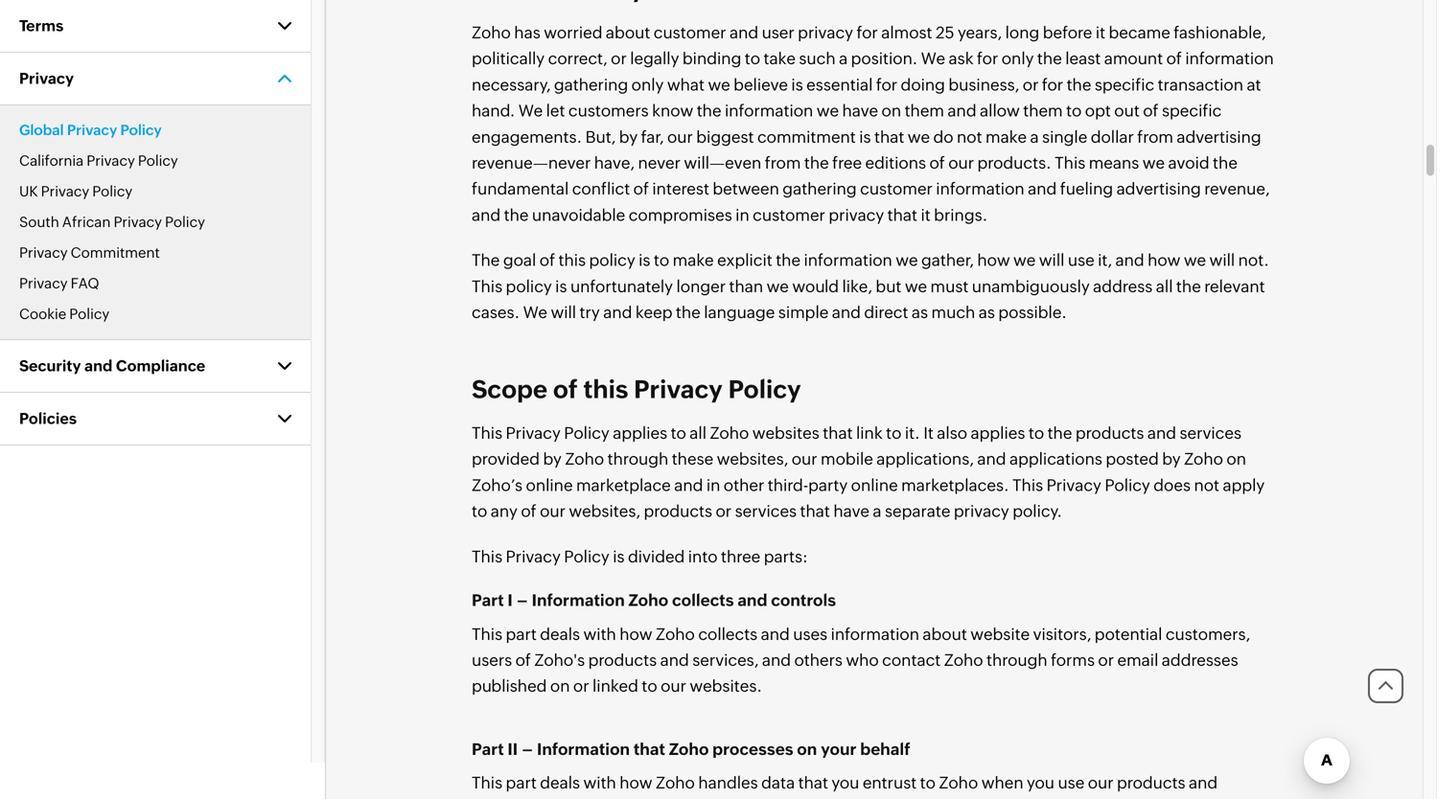 Task type: vqa. For each thing, say whether or not it's contained in the screenshot.
bottommost use
yes



Task type: locate. For each thing, give the bounding box(es) containing it.
1 with from the top
[[584, 625, 616, 644]]

0 horizontal spatial services
[[735, 502, 797, 521]]

the down the commitment
[[804, 153, 829, 172]]

or
[[611, 49, 627, 68], [1023, 75, 1039, 94], [716, 502, 732, 521], [1098, 651, 1114, 670], [573, 677, 589, 696]]

only down long
[[1002, 49, 1034, 68]]

1 vertical spatial deals
[[540, 774, 580, 793]]

california privacy policy
[[19, 152, 178, 169]]

on down doing on the right of the page
[[882, 101, 901, 120]]

by left far,
[[619, 127, 638, 146]]

believe
[[734, 75, 788, 94]]

we up relevant
[[1184, 251, 1206, 270]]

0 vertical spatial deals
[[540, 625, 580, 644]]

2 with from the top
[[584, 774, 616, 793]]

2 vertical spatial privacy
[[954, 502, 1009, 521]]

applications,
[[877, 450, 974, 469]]

privacy up commitment
[[114, 214, 162, 231]]

this part deals with how zoho handles data that you entrust to zoho when you use our products and
[[472, 774, 1245, 800]]

1 vertical spatial with
[[584, 774, 616, 793]]

part inside this part deals with how zoho collects and uses information about website visitors, potential customers, users of zoho's products and services, and others who contact zoho through forms or email addresses published on or linked to our websites.
[[506, 625, 537, 644]]

south
[[19, 214, 59, 231]]

by
[[619, 127, 638, 146], [543, 450, 562, 469], [1162, 450, 1181, 469]]

have inside this privacy policy applies to all zoho websites that link to it. it also applies to the products and services provided by zoho through these websites, our mobile applications, and applications posted by zoho on zoho's online marketplace and in other third-party online marketplaces. this privacy policy does not apply to any of our websites, products or services that have a separate privacy policy.
[[834, 502, 870, 521]]

applies
[[613, 424, 668, 443], [971, 424, 1025, 443]]

services
[[1180, 424, 1242, 443], [735, 502, 797, 521]]

1 horizontal spatial from
[[1138, 127, 1174, 146]]

have,
[[594, 153, 635, 172]]

privacy down the south
[[19, 245, 68, 261]]

a left single
[[1030, 127, 1039, 146]]

0 horizontal spatial as
[[912, 303, 928, 322]]

have down party
[[834, 502, 870, 521]]

advertising down avoid
[[1117, 180, 1201, 198]]

south african privacy policy link
[[19, 214, 205, 231]]

0 horizontal spatial online
[[526, 476, 573, 495]]

before
[[1043, 23, 1093, 42]]

gathering
[[554, 75, 628, 94], [783, 180, 857, 198]]

the down before
[[1037, 49, 1062, 68]]

in
[[736, 206, 750, 224], [707, 476, 720, 495]]

1 horizontal spatial by
[[619, 127, 638, 146]]

1 vertical spatial information
[[537, 740, 630, 759]]

information up zoho's
[[532, 591, 625, 610]]

policy up unfortunately
[[589, 251, 635, 270]]

1 vertical spatial part
[[506, 774, 537, 793]]

0 vertical spatial from
[[1138, 127, 1174, 146]]

website
[[971, 625, 1030, 644]]

to left opt
[[1066, 101, 1082, 120]]

to up these
[[671, 424, 686, 443]]

link
[[856, 424, 883, 443]]

for
[[857, 23, 878, 42], [977, 49, 998, 68], [876, 75, 898, 94], [1042, 75, 1064, 94]]

as right much at the right top of the page
[[979, 303, 995, 322]]

much
[[932, 303, 975, 322]]

1 horizontal spatial specific
[[1162, 101, 1222, 120]]

we left ask
[[921, 49, 946, 68]]

means
[[1089, 153, 1139, 172]]

this inside this part deals with how zoho collects and uses information about website visitors, potential customers, users of zoho's products and services, and others who contact zoho through forms or email addresses published on or linked to our websites.
[[472, 625, 503, 644]]

privacy down applications at the bottom of page
[[1047, 476, 1102, 495]]

security
[[19, 357, 81, 375]]

posted
[[1106, 450, 1159, 469]]

25
[[936, 23, 955, 42]]

0 vertical spatial it
[[1096, 23, 1106, 42]]

services up apply
[[1180, 424, 1242, 443]]

part down i
[[506, 625, 537, 644]]

compliance
[[116, 357, 205, 375]]

behalf
[[860, 740, 911, 759]]

customer down editions
[[860, 180, 933, 198]]

policy down goal
[[506, 277, 552, 296]]

security and compliance
[[19, 357, 205, 375]]

we right the 'cases.'
[[523, 303, 548, 322]]

1 vertical spatial gathering
[[783, 180, 857, 198]]

2 horizontal spatial a
[[1030, 127, 1039, 146]]

fueling
[[1060, 180, 1113, 198]]

we inside the goal of this policy is to make explicit the information we gather, how we will use it, and how we will not. this policy is unfortunately longer than we would like, but we must unambiguously address all the relevant cases. we will try and keep the language simple and direct as much as possible.
[[523, 303, 548, 322]]

0 horizontal spatial them
[[905, 101, 944, 120]]

– right ii
[[521, 740, 533, 759]]

0 vertical spatial websites,
[[717, 450, 788, 469]]

customer up binding
[[654, 23, 726, 42]]

1 you from the left
[[832, 774, 860, 793]]

the
[[472, 251, 500, 270]]

we down essential at top
[[817, 101, 839, 120]]

make down allow
[[986, 127, 1027, 146]]

never
[[638, 153, 681, 172]]

deals for ii
[[540, 774, 580, 793]]

deals inside this part deals with how zoho collects and uses information about website visitors, potential customers, users of zoho's products and services, and others who contact zoho through forms or email addresses published on or linked to our websites.
[[540, 625, 580, 644]]

1 vertical spatial all
[[690, 424, 707, 443]]

0 vertical spatial this
[[559, 251, 586, 270]]

online
[[526, 476, 573, 495], [851, 476, 898, 495]]

we
[[921, 49, 946, 68], [519, 101, 543, 120], [523, 303, 548, 322]]

gathering down free
[[783, 180, 857, 198]]

in left other
[[707, 476, 720, 495]]

the down "fundamental"
[[504, 206, 529, 224]]

use right when
[[1058, 774, 1085, 793]]

part left i
[[472, 591, 504, 610]]

through up marketplace
[[608, 450, 669, 469]]

from
[[1138, 127, 1174, 146], [765, 153, 801, 172]]

privacy commitment link
[[19, 245, 160, 261]]

least
[[1066, 49, 1101, 68]]

only down legally
[[632, 75, 664, 94]]

with inside this part deals with how zoho handles data that you entrust to zoho when you use our products and
[[584, 774, 616, 793]]

applies right also
[[971, 424, 1025, 443]]

them down doing on the right of the page
[[905, 101, 944, 120]]

not right does
[[1194, 476, 1220, 495]]

use inside the goal of this policy is to make explicit the information we gather, how we will use it, and how we will not. this policy is unfortunately longer than we would like, but we must unambiguously address all the relevant cases. we will try and keep the language simple and direct as much as possible.
[[1068, 251, 1095, 270]]

them
[[905, 101, 944, 120], [1023, 101, 1063, 120]]

0 horizontal spatial from
[[765, 153, 801, 172]]

will up "unambiguously"
[[1039, 251, 1065, 270]]

this privacy policy applies to all zoho websites that link to it. it also applies to the products and services provided by zoho through these websites, our mobile applications, and applications posted by zoho on zoho's online marketplace and in other third-party online marketplaces. this privacy policy does not apply to any of our websites, products or services that have a separate privacy policy.
[[472, 424, 1265, 521]]

customer down between
[[753, 206, 826, 224]]

privacy inside this privacy policy applies to all zoho websites that link to it. it also applies to the products and services provided by zoho through these websites, our mobile applications, and applications posted by zoho on zoho's online marketplace and in other third-party online marketplaces. this privacy policy does not apply to any of our websites, products or services that have a separate privacy policy.
[[954, 502, 1009, 521]]

2 vertical spatial customer
[[753, 206, 826, 224]]

0 horizontal spatial specific
[[1095, 75, 1155, 94]]

privacy down free
[[829, 206, 884, 224]]

0 horizontal spatial policy
[[506, 277, 552, 296]]

on left 'your'
[[797, 740, 817, 759]]

would
[[792, 277, 839, 296]]

or down zoho's
[[573, 677, 589, 696]]

on
[[882, 101, 901, 120], [1227, 450, 1247, 469], [550, 677, 570, 696], [797, 740, 817, 759]]

0 vertical spatial make
[[986, 127, 1027, 146]]

to
[[745, 49, 760, 68], [1066, 101, 1082, 120], [654, 251, 669, 270], [671, 424, 686, 443], [886, 424, 902, 443], [1029, 424, 1044, 443], [472, 502, 487, 521], [642, 677, 657, 696], [920, 774, 936, 793]]

it.
[[905, 424, 920, 443]]

advertising up avoid
[[1177, 127, 1262, 146]]

0 vertical spatial use
[[1068, 251, 1095, 270]]

privacy down marketplaces.
[[954, 502, 1009, 521]]

with inside this part deals with how zoho collects and uses information about website visitors, potential customers, users of zoho's products and services, and others who contact zoho through forms or email addresses published on or linked to our websites.
[[584, 625, 616, 644]]

this down unavoidable at top left
[[559, 251, 586, 270]]

zoho
[[472, 23, 511, 42], [710, 424, 749, 443], [565, 450, 604, 469], [1184, 450, 1223, 469], [629, 591, 669, 610], [656, 625, 695, 644], [944, 651, 983, 670], [669, 740, 709, 759], [656, 774, 695, 793], [939, 774, 978, 793]]

policies
[[19, 410, 77, 428]]

all inside the goal of this policy is to make explicit the information we gather, how we will use it, and how we will not. this policy is unfortunately longer than we would like, but we must unambiguously address all the relevant cases. we will try and keep the language simple and direct as much as possible.
[[1156, 277, 1173, 296]]

1 vertical spatial make
[[673, 251, 714, 270]]

1 vertical spatial –
[[521, 740, 533, 759]]

0 horizontal spatial you
[[832, 774, 860, 793]]

privacy faq
[[19, 275, 99, 292]]

1 vertical spatial policy
[[506, 277, 552, 296]]

or left legally
[[611, 49, 627, 68]]

0 vertical spatial only
[[1002, 49, 1034, 68]]

potential
[[1095, 625, 1163, 644]]

not right do
[[957, 127, 982, 146]]

i
[[508, 591, 513, 610]]

part for part ii – information that zoho processes on your behalf
[[472, 740, 504, 759]]

california
[[19, 152, 84, 169]]

deals inside this part deals with how zoho handles data that you entrust to zoho when you use our products and
[[540, 774, 580, 793]]

1 horizontal spatial make
[[986, 127, 1027, 146]]

0 vertical spatial part
[[472, 591, 504, 610]]

other
[[724, 476, 765, 495]]

of inside the goal of this policy is to make explicit the information we gather, how we will use it, and how we will not. this policy is unfortunately longer than we would like, but we must unambiguously address all the relevant cases. we will try and keep the language simple and direct as much as possible.
[[540, 251, 555, 270]]

information for zoho
[[532, 591, 625, 610]]

that right data
[[798, 774, 828, 793]]

of down never
[[633, 180, 649, 198]]

how down part i – information zoho collects and controls
[[620, 625, 653, 644]]

on inside this part deals with how zoho collects and uses information about website visitors, potential customers, users of zoho's products and services, and others who contact zoho through forms or email addresses published on or linked to our websites.
[[550, 677, 570, 696]]

1 horizontal spatial through
[[987, 651, 1048, 670]]

0 horizontal spatial in
[[707, 476, 720, 495]]

1 vertical spatial use
[[1058, 774, 1085, 793]]

specific up out
[[1095, 75, 1155, 94]]

1 part from the top
[[506, 625, 537, 644]]

0 horizontal spatial only
[[632, 75, 664, 94]]

will left try
[[551, 303, 576, 322]]

with for zoho
[[584, 625, 616, 644]]

we left let
[[519, 101, 543, 120]]

this inside the goal of this policy is to make explicit the information we gather, how we will use it, and how we will not. this policy is unfortunately longer than we would like, but we must unambiguously address all the relevant cases. we will try and keep the language simple and direct as much as possible.
[[472, 277, 503, 296]]

0 vertical spatial –
[[516, 591, 528, 610]]

part
[[472, 591, 504, 610], [472, 740, 504, 759]]

1 vertical spatial advertising
[[1117, 180, 1201, 198]]

separate
[[885, 502, 951, 521]]

1 vertical spatial only
[[632, 75, 664, 94]]

1 part from the top
[[472, 591, 504, 610]]

0 vertical spatial through
[[608, 450, 669, 469]]

fundamental
[[472, 180, 569, 198]]

the goal of this policy is to make explicit the information we gather, how we will use it, and how we will not. this policy is unfortunately longer than we would like, but we must unambiguously address all the relevant cases. we will try and keep the language simple and direct as much as possible.
[[472, 251, 1269, 322]]

cookie policy
[[19, 306, 110, 323]]

zoho's
[[534, 651, 585, 670]]

2 deals from the top
[[540, 774, 580, 793]]

in down between
[[736, 206, 750, 224]]

how inside this part deals with how zoho handles data that you entrust to zoho when you use our products and
[[620, 774, 653, 793]]

only
[[1002, 49, 1034, 68], [632, 75, 664, 94]]

when
[[982, 774, 1024, 793]]

0 horizontal spatial will
[[551, 303, 576, 322]]

information inside the goal of this policy is to make explicit the information we gather, how we will use it, and how we will not. this policy is unfortunately longer than we would like, but we must unambiguously address all the relevant cases. we will try and keep the language simple and direct as much as possible.
[[804, 251, 893, 270]]

allow
[[980, 101, 1020, 120]]

legally
[[630, 49, 679, 68]]

specific down transaction
[[1162, 101, 1222, 120]]

scope of this privacy policy
[[472, 376, 801, 404]]

1 vertical spatial have
[[834, 502, 870, 521]]

have down essential at top
[[842, 101, 878, 120]]

part inside this part deals with how zoho handles data that you entrust to zoho when you use our products and
[[506, 774, 537, 793]]

with
[[584, 625, 616, 644], [584, 774, 616, 793]]

others
[[794, 651, 843, 670]]

this inside the goal of this policy is to make explicit the information we gather, how we will use it, and how we will not. this policy is unfortunately longer than we would like, but we must unambiguously address all the relevant cases. we will try and keep the language simple and direct as much as possible.
[[559, 251, 586, 270]]

gathering down correct,
[[554, 75, 628, 94]]

0 vertical spatial information
[[532, 591, 625, 610]]

faq
[[71, 275, 99, 292]]

address
[[1093, 277, 1153, 296]]

through down website
[[987, 651, 1048, 670]]

2 vertical spatial we
[[523, 303, 548, 322]]

1 horizontal spatial all
[[1156, 277, 1173, 296]]

1 horizontal spatial policy
[[589, 251, 635, 270]]

0 vertical spatial gathering
[[554, 75, 628, 94]]

try
[[580, 303, 600, 322]]

zoho inside zoho has worried about customer and user privacy for almost 25 years, long before it became fashionable, politically correct, or legally binding to take such a position. we ask for only the least amount of information necessary, gathering only what we believe is essential for doing business, or for the specific transaction at hand. we let customers know the information we have on them and allow them to opt out of specific engagements. but, by far, our biggest commitment is that we do not make a single dollar from advertising revenue—never have, never will—even from the free editions of our products. this means we avoid the fundamental conflict of interest between gathering customer information and fueling advertising revenue, and the unavoidable compromises in customer privacy that it brings.
[[472, 23, 511, 42]]

to left it.
[[886, 424, 902, 443]]

1 horizontal spatial them
[[1023, 101, 1063, 120]]

0 vertical spatial a
[[839, 49, 848, 68]]

products
[[1076, 424, 1144, 443], [644, 502, 713, 521], [588, 651, 657, 670], [1117, 774, 1186, 793]]

how
[[977, 251, 1010, 270], [1148, 251, 1181, 270], [620, 625, 653, 644], [620, 774, 653, 793]]

2 vertical spatial a
[[873, 502, 882, 521]]

of down do
[[930, 153, 945, 172]]

south african privacy policy
[[19, 214, 205, 231]]

2 you from the left
[[1027, 774, 1055, 793]]

1 horizontal spatial websites,
[[717, 450, 788, 469]]

that down editions
[[888, 206, 918, 224]]

deals
[[540, 625, 580, 644], [540, 774, 580, 793]]

0 vertical spatial customer
[[654, 23, 726, 42]]

1 vertical spatial customer
[[860, 180, 933, 198]]

not
[[957, 127, 982, 146], [1194, 476, 1220, 495]]

online down "mobile"
[[851, 476, 898, 495]]

0 vertical spatial part
[[506, 625, 537, 644]]

information inside this part deals with how zoho collects and uses information about website visitors, potential customers, users of zoho's products and services, and others who contact zoho through forms or email addresses published on or linked to our websites.
[[831, 625, 920, 644]]

1 horizontal spatial applies
[[971, 424, 1025, 443]]

collects inside this part deals with how zoho collects and uses information about website visitors, potential customers, users of zoho's products and services, and others who contact zoho through forms or email addresses published on or linked to our websites.
[[698, 625, 758, 644]]

apply
[[1223, 476, 1265, 495]]

compromises
[[629, 206, 732, 224]]

how inside this part deals with how zoho collects and uses information about website visitors, potential customers, users of zoho's products and services, and others who contact zoho through forms or email addresses published on or linked to our websites.
[[620, 625, 653, 644]]

advertising
[[1177, 127, 1262, 146], [1117, 180, 1201, 198]]

zoho up marketplace
[[565, 450, 604, 469]]

them up single
[[1023, 101, 1063, 120]]

0 vertical spatial with
[[584, 625, 616, 644]]

how down part ii – information that zoho processes on your behalf
[[620, 774, 653, 793]]

websites, up other
[[717, 450, 788, 469]]

0 vertical spatial not
[[957, 127, 982, 146]]

1 vertical spatial in
[[707, 476, 720, 495]]

zoho up these
[[710, 424, 749, 443]]

to inside the goal of this policy is to make explicit the information we gather, how we will use it, and how we will not. this policy is unfortunately longer than we would like, but we must unambiguously address all the relevant cases. we will try and keep the language simple and direct as much as possible.
[[654, 251, 669, 270]]

brings.
[[934, 206, 988, 224]]

1 horizontal spatial will
[[1039, 251, 1065, 270]]

collects down into
[[672, 591, 734, 610]]

to right linked
[[642, 677, 657, 696]]

2 part from the top
[[472, 740, 504, 759]]

0 horizontal spatial not
[[957, 127, 982, 146]]

0 horizontal spatial websites,
[[569, 502, 641, 521]]

1 applies from the left
[[613, 424, 668, 443]]

our inside this part deals with how zoho handles data that you entrust to zoho when you use our products and
[[1088, 774, 1114, 793]]

you
[[832, 774, 860, 793], [1027, 774, 1055, 793]]

information down linked
[[537, 740, 630, 759]]

for up single
[[1042, 75, 1064, 94]]

data
[[762, 774, 795, 793]]

services,
[[693, 651, 759, 670]]

has
[[514, 23, 541, 42]]

specific
[[1095, 75, 1155, 94], [1162, 101, 1222, 120]]

this privacy policy is divided into three parts:
[[472, 547, 808, 566]]

visitors,
[[1033, 625, 1092, 644]]

longer
[[676, 277, 726, 296]]

of
[[1167, 49, 1182, 68], [1143, 101, 1159, 120], [930, 153, 945, 172], [633, 180, 649, 198], [540, 251, 555, 270], [553, 376, 578, 404], [521, 502, 537, 521], [515, 651, 531, 670]]

1 horizontal spatial online
[[851, 476, 898, 495]]

0 vertical spatial specific
[[1095, 75, 1155, 94]]

information up who
[[831, 625, 920, 644]]

1 vertical spatial it
[[921, 206, 931, 224]]

2 part from the top
[[506, 774, 537, 793]]

all inside this privacy policy applies to all zoho websites that link to it. it also applies to the products and services provided by zoho through these websites, our mobile applications, and applications posted by zoho on zoho's online marketplace and in other third-party online marketplaces. this privacy policy does not apply to any of our websites, products or services that have a separate privacy policy.
[[690, 424, 707, 443]]

1 vertical spatial through
[[987, 651, 1048, 670]]

a inside this privacy policy applies to all zoho websites that link to it. it also applies to the products and services provided by zoho through these websites, our mobile applications, and applications posted by zoho on zoho's online marketplace and in other third-party online marketplaces. this privacy policy does not apply to any of our websites, products or services that have a separate privacy policy.
[[873, 502, 882, 521]]

websites, down marketplace
[[569, 502, 641, 521]]

1 vertical spatial about
[[923, 625, 967, 644]]

0 horizontal spatial make
[[673, 251, 714, 270]]

the up revenue,
[[1213, 153, 1238, 172]]

this inside zoho has worried about customer and user privacy for almost 25 years, long before it became fashionable, politically correct, or legally binding to take such a position. we ask for only the least amount of information necessary, gathering only what we believe is essential for doing business, or for the specific transaction at hand. we let customers know the information we have on them and allow them to opt out of specific engagements. but, by far, our biggest commitment is that we do not make a single dollar from advertising revenue—never have, never will—even from the free editions of our products. this means we avoid the fundamental conflict of interest between gathering customer information and fueling advertising revenue, and the unavoidable compromises in customer privacy that it brings.
[[1055, 153, 1086, 172]]

1 horizontal spatial in
[[736, 206, 750, 224]]

0 horizontal spatial it
[[921, 206, 931, 224]]

a left separate
[[873, 502, 882, 521]]

1 horizontal spatial services
[[1180, 424, 1242, 443]]

privacy up i
[[506, 547, 561, 566]]

possible.
[[999, 303, 1067, 322]]

of right any
[[521, 502, 537, 521]]

1 horizontal spatial about
[[923, 625, 967, 644]]

explicit
[[717, 251, 773, 270]]

0 horizontal spatial all
[[690, 424, 707, 443]]

zoho up politically
[[472, 23, 511, 42]]

1 horizontal spatial as
[[979, 303, 995, 322]]

0 horizontal spatial through
[[608, 450, 669, 469]]

about up contact
[[923, 625, 967, 644]]

like,
[[842, 277, 873, 296]]

1 vertical spatial a
[[1030, 127, 1039, 146]]

policy
[[589, 251, 635, 270], [506, 277, 552, 296]]

this inside this part deals with how zoho handles data that you entrust to zoho when you use our products and
[[472, 774, 503, 793]]

1 horizontal spatial a
[[873, 502, 882, 521]]

is
[[791, 75, 803, 94], [859, 127, 871, 146], [639, 251, 651, 270], [555, 277, 567, 296], [613, 547, 625, 566]]

1 vertical spatial part
[[472, 740, 504, 759]]

online down provided
[[526, 476, 573, 495]]

1 vertical spatial collects
[[698, 625, 758, 644]]

parts:
[[764, 547, 808, 566]]

products inside this part deals with how zoho collects and uses information about website visitors, potential customers, users of zoho's products and services, and others who contact zoho through forms or email addresses published on or linked to our websites.
[[588, 651, 657, 670]]

we up but
[[896, 251, 918, 270]]

cookie
[[19, 306, 66, 323]]

2 as from the left
[[979, 303, 995, 322]]

0 vertical spatial services
[[1180, 424, 1242, 443]]

1 horizontal spatial you
[[1027, 774, 1055, 793]]

from down the commitment
[[765, 153, 801, 172]]

1 deals from the top
[[540, 625, 580, 644]]

0 vertical spatial have
[[842, 101, 878, 120]]



Task type: describe. For each thing, give the bounding box(es) containing it.
we left do
[[908, 127, 930, 146]]

uses
[[793, 625, 828, 644]]

direct
[[864, 303, 909, 322]]

of right scope
[[553, 376, 578, 404]]

revenue—never
[[472, 153, 591, 172]]

1 vertical spatial specific
[[1162, 101, 1222, 120]]

and inside this part deals with how zoho handles data that you entrust to zoho when you use our products and
[[1189, 774, 1218, 793]]

ask
[[949, 49, 974, 68]]

with for that
[[584, 774, 616, 793]]

part for i
[[506, 625, 537, 644]]

we right but
[[905, 277, 927, 296]]

how up "unambiguously"
[[977, 251, 1010, 270]]

on inside zoho has worried about customer and user privacy for almost 25 years, long before it became fashionable, politically correct, or legally binding to take such a position. we ask for only the least amount of information necessary, gathering only what we believe is essential for doing business, or for the specific transaction at hand. we let customers know the information we have on them and allow them to opt out of specific engagements. but, by far, our biggest commitment is that we do not make a single dollar from advertising revenue—never have, never will—even from the free editions of our products. this means we avoid the fundamental conflict of interest between gathering customer information and fueling advertising revenue, and the unavoidable compromises in customer privacy that it brings.
[[882, 101, 901, 120]]

three
[[721, 547, 761, 566]]

terms link
[[0, 0, 311, 53]]

we right "than"
[[767, 277, 789, 296]]

unambiguously
[[972, 277, 1090, 296]]

1 vertical spatial websites,
[[569, 502, 641, 521]]

does
[[1154, 476, 1191, 495]]

we left avoid
[[1143, 153, 1165, 172]]

your
[[821, 740, 857, 759]]

we down binding
[[708, 75, 730, 94]]

not inside zoho has worried about customer and user privacy for almost 25 years, long before it became fashionable, politically correct, or legally binding to take such a position. we ask for only the least amount of information necessary, gathering only what we believe is essential for doing business, or for the specific transaction at hand. we let customers know the information we have on them and allow them to opt out of specific engagements. but, by far, our biggest commitment is that we do not make a single dollar from advertising revenue—never have, never will—even from the free editions of our products. this means we avoid the fundamental conflict of interest between gathering customer information and fueling advertising revenue, and the unavoidable compromises in customer privacy that it brings.
[[957, 127, 982, 146]]

zoho down website
[[944, 651, 983, 670]]

privacy down california on the top of page
[[41, 183, 89, 200]]

ii
[[508, 740, 518, 759]]

interest
[[652, 180, 710, 198]]

is up free
[[859, 127, 871, 146]]

to left take
[[745, 49, 760, 68]]

websites
[[752, 424, 820, 443]]

2 applies from the left
[[971, 424, 1025, 443]]

forms
[[1051, 651, 1095, 670]]

have inside zoho has worried about customer and user privacy for almost 25 years, long before it became fashionable, politically correct, or legally binding to take such a position. we ask for only the least amount of information necessary, gathering only what we believe is essential for doing business, or for the specific transaction at hand. we let customers know the information we have on them and allow them to opt out of specific engagements. but, by far, our biggest commitment is that we do not make a single dollar from advertising revenue—never have, never will—even from the free editions of our products. this means we avoid the fundamental conflict of interest between gathering customer information and fueling advertising revenue, and the unavoidable compromises in customer privacy that it brings.
[[842, 101, 878, 120]]

amount
[[1104, 49, 1163, 68]]

free
[[832, 153, 862, 172]]

it
[[924, 424, 934, 443]]

global privacy policy link
[[19, 122, 162, 139]]

uk privacy policy link
[[19, 183, 133, 200]]

privacy up these
[[634, 376, 723, 404]]

the down least
[[1067, 75, 1092, 94]]

information up 'brings.'
[[936, 180, 1025, 198]]

products inside this part deals with how zoho handles data that you entrust to zoho when you use our products and
[[1117, 774, 1186, 793]]

applications
[[1010, 450, 1103, 469]]

in inside zoho has worried about customer and user privacy for almost 25 years, long before it became fashionable, politically correct, or legally binding to take such a position. we ask for only the least amount of information necessary, gathering only what we believe is essential for doing business, or for the specific transaction at hand. we let customers know the information we have on them and allow them to opt out of specific engagements. but, by far, our biggest commitment is that we do not make a single dollar from advertising revenue—never have, never will—even from the free editions of our products. this means we avoid the fundamental conflict of interest between gathering customer information and fueling advertising revenue, and the unavoidable compromises in customer privacy that it brings.
[[736, 206, 750, 224]]

1 horizontal spatial only
[[1002, 49, 1034, 68]]

the up 'biggest'
[[697, 101, 722, 120]]

0 vertical spatial collects
[[672, 591, 734, 610]]

2 them from the left
[[1023, 101, 1063, 120]]

not inside this privacy policy applies to all zoho websites that link to it. it also applies to the products and services provided by zoho through these websites, our mobile applications, and applications posted by zoho on zoho's online marketplace and in other third-party online marketplaces. this privacy policy does not apply to any of our websites, products or services that have a separate privacy policy.
[[1194, 476, 1220, 495]]

to up applications at the bottom of page
[[1029, 424, 1044, 443]]

zoho's
[[472, 476, 523, 495]]

it,
[[1098, 251, 1112, 270]]

avoid
[[1168, 153, 1210, 172]]

commitment
[[757, 127, 856, 146]]

to left any
[[472, 502, 487, 521]]

long
[[1006, 23, 1040, 42]]

any
[[491, 502, 518, 521]]

about inside zoho has worried about customer and user privacy for almost 25 years, long before it became fashionable, politically correct, or legally binding to take such a position. we ask for only the least amount of information necessary, gathering only what we believe is essential for doing business, or for the specific transaction at hand. we let customers know the information we have on them and allow them to opt out of specific engagements. but, by far, our biggest commitment is that we do not make a single dollar from advertising revenue—never have, never will—even from the free editions of our products. this means we avoid the fundamental conflict of interest between gathering customer information and fueling advertising revenue, and the unavoidable compromises in customer privacy that it brings.
[[606, 23, 650, 42]]

zoho down part ii – information that zoho processes on your behalf
[[656, 774, 695, 793]]

or inside this privacy policy applies to all zoho websites that link to it. it also applies to the products and services provided by zoho through these websites, our mobile applications, and applications posted by zoho on zoho's online marketplace and in other third-party online marketplaces. this privacy policy does not apply to any of our websites, products or services that have a separate privacy policy.
[[716, 502, 732, 521]]

privacy up global on the left of the page
[[19, 70, 74, 87]]

contact
[[882, 651, 941, 670]]

policies link
[[0, 393, 311, 446]]

third-
[[768, 476, 808, 495]]

zoho down divided
[[629, 591, 669, 610]]

that down linked
[[634, 740, 665, 759]]

engagements.
[[472, 127, 582, 146]]

california privacy policy link
[[19, 152, 178, 169]]

privacy up provided
[[506, 424, 561, 443]]

deals for i
[[540, 625, 580, 644]]

global
[[19, 122, 64, 139]]

1 horizontal spatial gathering
[[783, 180, 857, 198]]

we up "unambiguously"
[[1014, 251, 1036, 270]]

1 them from the left
[[905, 101, 944, 120]]

user
[[762, 23, 795, 42]]

mobile
[[821, 450, 873, 469]]

information down fashionable,
[[1186, 49, 1274, 68]]

zoho has worried about customer and user privacy for almost 25 years, long before it became fashionable, politically correct, or legally binding to take such a position. we ask for only the least amount of information necessary, gathering only what we believe is essential for doing business, or for the specific transaction at hand. we let customers know the information we have on them and allow them to opt out of specific engagements. but, by far, our biggest commitment is that we do not make a single dollar from advertising revenue—never have, never will—even from the free editions of our products. this means we avoid the fundamental conflict of interest between gathering customer information and fueling advertising revenue, and the unavoidable compromises in customer privacy that it brings.
[[472, 23, 1274, 224]]

keep
[[636, 303, 673, 322]]

1 as from the left
[[912, 303, 928, 322]]

terms
[[19, 17, 64, 35]]

far,
[[641, 127, 664, 146]]

zoho down part i – information zoho collects and controls
[[656, 625, 695, 644]]

1 vertical spatial we
[[519, 101, 543, 120]]

0 horizontal spatial gathering
[[554, 75, 628, 94]]

zoho up handles
[[669, 740, 709, 759]]

privacy commitment
[[19, 245, 160, 261]]

customers,
[[1166, 625, 1251, 644]]

must
[[931, 277, 969, 296]]

part for ii
[[506, 774, 537, 793]]

to inside this part deals with how zoho handles data that you entrust to zoho when you use our products and
[[920, 774, 936, 793]]

1 vertical spatial this
[[583, 376, 629, 404]]

business,
[[949, 75, 1020, 94]]

by inside zoho has worried about customer and user privacy for almost 25 years, long before it became fashionable, politically correct, or legally binding to take such a position. we ask for only the least amount of information necessary, gathering only what we believe is essential for doing business, or for the specific transaction at hand. we let customers know the information we have on them and allow them to opt out of specific engagements. but, by far, our biggest commitment is that we do not make a single dollar from advertising revenue—never have, never will—even from the free editions of our products. this means we avoid the fundamental conflict of interest between gathering customer information and fueling advertising revenue, and the unavoidable compromises in customer privacy that it brings.
[[619, 127, 638, 146]]

of inside this part deals with how zoho collects and uses information about website visitors, potential customers, users of zoho's products and services, and others who contact zoho through forms or email addresses published on or linked to our websites.
[[515, 651, 531, 670]]

zoho left when
[[939, 774, 978, 793]]

1 vertical spatial services
[[735, 502, 797, 521]]

privacy up california privacy policy
[[67, 122, 117, 139]]

0 vertical spatial policy
[[589, 251, 635, 270]]

the inside this privacy policy applies to all zoho websites that link to it. it also applies to the products and services provided by zoho through these websites, our mobile applications, and applications posted by zoho on zoho's online marketplace and in other third-party online marketplaces. this privacy policy does not apply to any of our websites, products or services that have a separate privacy policy.
[[1048, 424, 1072, 443]]

0 horizontal spatial by
[[543, 450, 562, 469]]

is left unfortunately
[[555, 277, 567, 296]]

privacy down global privacy policy
[[87, 152, 135, 169]]

divided
[[628, 547, 685, 566]]

is left divided
[[613, 547, 625, 566]]

binding
[[683, 49, 742, 68]]

transaction
[[1158, 75, 1244, 94]]

2 horizontal spatial will
[[1210, 251, 1235, 270]]

through inside this part deals with how zoho collects and uses information about website visitors, potential customers, users of zoho's products and services, and others who contact zoho through forms or email addresses published on or linked to our websites.
[[987, 651, 1048, 670]]

worried
[[544, 23, 603, 42]]

1 vertical spatial privacy
[[829, 206, 884, 224]]

use inside this part deals with how zoho handles data that you entrust to zoho when you use our products and
[[1058, 774, 1085, 793]]

the up would
[[776, 251, 801, 270]]

politically
[[472, 49, 545, 68]]

or left email
[[1098, 651, 1114, 670]]

the left relevant
[[1176, 277, 1201, 296]]

cases.
[[472, 303, 520, 322]]

for up the position.
[[857, 23, 878, 42]]

make inside the goal of this policy is to make explicit the information we gather, how we will use it, and how we will not. this policy is unfortunately longer than we would like, but we must unambiguously address all the relevant cases. we will try and keep the language simple and direct as much as possible.
[[673, 251, 714, 270]]

1 horizontal spatial it
[[1096, 23, 1106, 42]]

that down party
[[800, 502, 830, 521]]

email
[[1118, 651, 1159, 670]]

provided
[[472, 450, 540, 469]]

products.
[[978, 153, 1052, 172]]

of right out
[[1143, 101, 1159, 120]]

is up unfortunately
[[639, 251, 651, 270]]

2 horizontal spatial by
[[1162, 450, 1181, 469]]

take
[[764, 49, 796, 68]]

that inside this part deals with how zoho handles data that you entrust to zoho when you use our products and
[[798, 774, 828, 793]]

through inside this privacy policy applies to all zoho websites that link to it. it also applies to the products and services provided by zoho through these websites, our mobile applications, and applications posted by zoho on zoho's online marketplace and in other third-party online marketplaces. this privacy policy does not apply to any of our websites, products or services that have a separate privacy policy.
[[608, 450, 669, 469]]

privacy up cookie
[[19, 275, 68, 292]]

0 horizontal spatial a
[[839, 49, 848, 68]]

african
[[62, 214, 111, 231]]

for down the position.
[[876, 75, 898, 94]]

at
[[1247, 75, 1261, 94]]

essential
[[807, 75, 873, 94]]

of up transaction
[[1167, 49, 1182, 68]]

make inside zoho has worried about customer and user privacy for almost 25 years, long before it became fashionable, politically correct, or legally binding to take such a position. we ask for only the least amount of information necessary, gathering only what we believe is essential for doing business, or for the specific transaction at hand. we let customers know the information we have on them and allow them to opt out of specific engagements. but, by far, our biggest commitment is that we do not make a single dollar from advertising revenue—never have, never will—even from the free editions of our products. this means we avoid the fundamental conflict of interest between gathering customer information and fueling advertising revenue, and the unavoidable compromises in customer privacy that it brings.
[[986, 127, 1027, 146]]

years,
[[958, 23, 1002, 42]]

that up editions
[[874, 127, 905, 146]]

information down 'believe'
[[725, 101, 813, 120]]

or right business,
[[1023, 75, 1039, 94]]

not.
[[1239, 251, 1269, 270]]

0 horizontal spatial customer
[[654, 23, 726, 42]]

these
[[672, 450, 714, 469]]

editions
[[865, 153, 926, 172]]

of inside this privacy policy applies to all zoho websites that link to it. it also applies to the products and services provided by zoho through these websites, our mobile applications, and applications posted by zoho on zoho's online marketplace and in other third-party online marketplaces. this privacy policy does not apply to any of our websites, products or services that have a separate privacy policy.
[[521, 502, 537, 521]]

than
[[729, 277, 763, 296]]

doing
[[901, 75, 945, 94]]

– for i
[[516, 591, 528, 610]]

part i – information zoho collects and controls
[[472, 591, 836, 610]]

0 vertical spatial advertising
[[1177, 127, 1262, 146]]

about inside this part deals with how zoho collects and uses information about website visitors, potential customers, users of zoho's products and services, and others who contact zoho through forms or email addresses published on or linked to our websites.
[[923, 625, 967, 644]]

1 online from the left
[[526, 476, 573, 495]]

in inside this privacy policy applies to all zoho websites that link to it. it also applies to the products and services provided by zoho through these websites, our mobile applications, and applications posted by zoho on zoho's online marketplace and in other third-party online marketplaces. this privacy policy does not apply to any of our websites, products or services that have a separate privacy policy.
[[707, 476, 720, 495]]

1 vertical spatial from
[[765, 153, 801, 172]]

hand.
[[472, 101, 515, 120]]

to inside this part deals with how zoho collects and uses information about website visitors, potential customers, users of zoho's products and services, and others who contact zoho through forms or email addresses published on or linked to our websites.
[[642, 677, 657, 696]]

revenue,
[[1205, 180, 1270, 198]]

our inside this part deals with how zoho collects and uses information about website visitors, potential customers, users of zoho's products and services, and others who contact zoho through forms or email addresses published on or linked to our websites.
[[661, 677, 687, 696]]

goal
[[503, 251, 536, 270]]

zoho up does
[[1184, 450, 1223, 469]]

linked
[[593, 677, 639, 696]]

on inside this privacy policy applies to all zoho websites that link to it. it also applies to the products and services provided by zoho through these websites, our mobile applications, and applications posted by zoho on zoho's online marketplace and in other third-party online marketplaces. this privacy policy does not apply to any of our websites, products or services that have a separate privacy policy.
[[1227, 450, 1247, 469]]

language
[[704, 303, 775, 322]]

let
[[546, 101, 565, 120]]

0 vertical spatial privacy
[[798, 23, 853, 42]]

how up address
[[1148, 251, 1181, 270]]

1 horizontal spatial customer
[[753, 206, 826, 224]]

2 online from the left
[[851, 476, 898, 495]]

but,
[[586, 127, 616, 146]]

– for ii
[[521, 740, 533, 759]]

marketplace
[[576, 476, 671, 495]]

marketplaces.
[[901, 476, 1009, 495]]

relevant
[[1205, 277, 1265, 296]]

position.
[[851, 49, 918, 68]]

such
[[799, 49, 836, 68]]

published
[[472, 677, 547, 696]]

for up business,
[[977, 49, 998, 68]]

privacy faq link
[[19, 275, 99, 292]]

single
[[1042, 127, 1088, 146]]

necessary,
[[472, 75, 551, 94]]

information for that
[[537, 740, 630, 759]]

2 horizontal spatial customer
[[860, 180, 933, 198]]

commitment
[[71, 245, 160, 261]]

users
[[472, 651, 512, 670]]

security and compliance link
[[0, 340, 311, 393]]

is down take
[[791, 75, 803, 94]]

the down longer
[[676, 303, 701, 322]]

part for part i – information zoho collects and controls
[[472, 591, 504, 610]]

entrust
[[863, 774, 917, 793]]

that up "mobile"
[[823, 424, 853, 443]]

what
[[667, 75, 705, 94]]

0 vertical spatial we
[[921, 49, 946, 68]]



